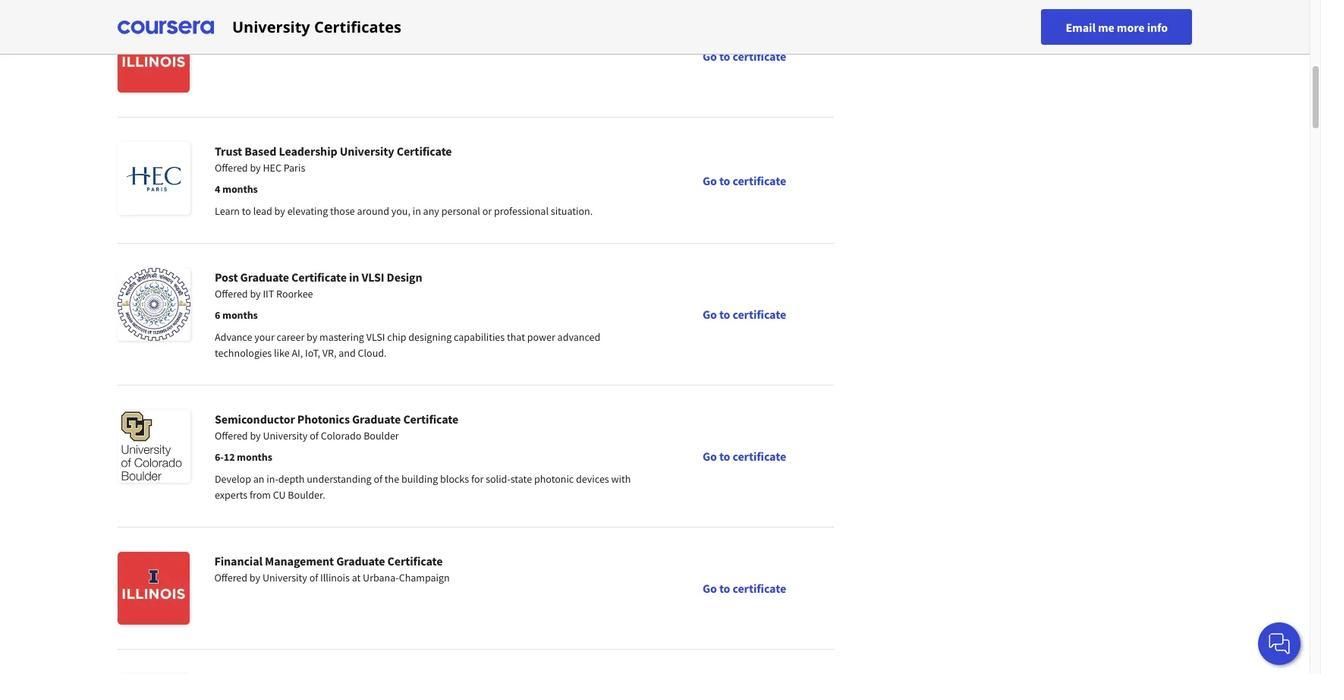 Task type: describe. For each thing, give the bounding box(es) containing it.
around
[[357, 204, 389, 218]]

develop an in-depth understanding of the building blocks for solid-state photonic devices with experts from cu boulder.
[[215, 472, 631, 502]]

ai,
[[292, 346, 303, 360]]

graduate inside semiconductor photonics graduate certificate offered by university of colorado boulder 6-12 months
[[352, 411, 401, 427]]

photonic
[[534, 472, 574, 486]]

state
[[511, 472, 532, 486]]

university of illinois at urbana-champaign image for value
[[118, 20, 190, 93]]

post graduate certificate in vlsi design offered by iit roorkee 6 months
[[215, 269, 423, 322]]

university of illinois at urbana-champaign image for financial
[[118, 552, 190, 625]]

by inside the value chain management graduate certificate offered by university of illinois at urbana-champaign
[[250, 39, 260, 52]]

go for university
[[703, 173, 717, 188]]

an
[[253, 472, 265, 486]]

hec
[[263, 161, 282, 175]]

certificate inside semiconductor photonics graduate certificate offered by university of colorado boulder 6-12 months
[[403, 411, 459, 427]]

certificate for certificate
[[733, 449, 787, 464]]

for
[[471, 472, 484, 486]]

to for financial management graduate certificate
[[720, 581, 731, 596]]

1 go from the top
[[703, 49, 717, 64]]

certificate for university
[[733, 173, 787, 188]]

iit roorkee image
[[118, 268, 191, 341]]

5 certificate from the top
[[733, 581, 787, 596]]

with
[[611, 472, 631, 486]]

financial
[[214, 553, 263, 569]]

boulder.
[[288, 488, 325, 502]]

value chain management graduate certificate offered by university of illinois at urbana-champaign
[[214, 21, 456, 52]]

vr,
[[322, 346, 337, 360]]

hec paris image
[[118, 142, 191, 215]]

from
[[250, 488, 271, 502]]

iot,
[[305, 346, 320, 360]]

boulder
[[364, 429, 399, 443]]

and
[[339, 346, 356, 360]]

colorado
[[321, 429, 362, 443]]

offered inside the value chain management graduate certificate offered by university of illinois at urbana-champaign
[[214, 39, 248, 52]]

learn to lead by elevating those around you, in any personal or professional situation.
[[215, 204, 593, 218]]

months inside post graduate certificate in vlsi design offered by iit roorkee 6 months
[[222, 308, 258, 322]]

at inside the value chain management graduate certificate offered by university of illinois at urbana-champaign
[[352, 39, 361, 52]]

design
[[387, 269, 423, 285]]

advance
[[215, 330, 252, 344]]

cu
[[273, 488, 286, 502]]

leadership
[[279, 143, 337, 159]]

1 certificate from the top
[[733, 49, 787, 64]]

any
[[423, 204, 439, 218]]

offered inside financial management graduate certificate offered by university of illinois at urbana-champaign
[[214, 571, 248, 585]]

coursera image
[[118, 15, 214, 39]]

based
[[245, 143, 277, 159]]

building
[[402, 472, 438, 486]]

email me more info
[[1066, 19, 1168, 35]]

urbana- inside the value chain management graduate certificate offered by university of illinois at urbana-champaign
[[363, 39, 399, 52]]

certificate inside the value chain management graduate certificate offered by university of illinois at urbana-champaign
[[401, 21, 456, 36]]

by inside financial management graduate certificate offered by university of illinois at urbana-champaign
[[250, 571, 260, 585]]

career
[[277, 330, 305, 344]]

university inside semiconductor photonics graduate certificate offered by university of colorado boulder 6-12 months
[[263, 429, 308, 443]]

of inside semiconductor photonics graduate certificate offered by university of colorado boulder 6-12 months
[[310, 429, 319, 443]]

designing
[[409, 330, 452, 344]]

your
[[254, 330, 275, 344]]

illinois inside financial management graduate certificate offered by university of illinois at urbana-champaign
[[320, 571, 350, 585]]

those
[[330, 204, 355, 218]]

of inside financial management graduate certificate offered by university of illinois at urbana-champaign
[[309, 571, 318, 585]]

months inside trust based leadership university certificate offered by hec paris 4 months
[[222, 182, 258, 196]]

the
[[385, 472, 399, 486]]

of inside the value chain management graduate certificate offered by university of illinois at urbana-champaign
[[309, 39, 318, 52]]

6-
[[215, 450, 224, 464]]

university inside financial management graduate certificate offered by university of illinois at urbana-champaign
[[263, 571, 307, 585]]

like
[[274, 346, 290, 360]]

certificate inside trust based leadership university certificate offered by hec paris 4 months
[[397, 143, 452, 159]]

technologies
[[215, 346, 272, 360]]

university of colorado boulder image
[[118, 410, 191, 483]]

go to certificate for in
[[703, 307, 787, 322]]

vlsi inside advance your career by mastering vlsi chip designing capabilities that power advanced technologies like ai, iot, vr, and cloud.
[[366, 330, 385, 344]]

roorkee
[[276, 287, 313, 301]]

professional
[[494, 204, 549, 218]]

advance your career by mastering vlsi chip designing capabilities that power advanced technologies like ai, iot, vr, and cloud.
[[215, 330, 601, 360]]

in inside post graduate certificate in vlsi design offered by iit roorkee 6 months
[[349, 269, 359, 285]]



Task type: locate. For each thing, give the bounding box(es) containing it.
0 horizontal spatial in
[[349, 269, 359, 285]]

1 vertical spatial champaign
[[399, 571, 450, 585]]

months right 4
[[222, 182, 258, 196]]

3 go to certificate from the top
[[703, 307, 787, 322]]

go
[[703, 49, 717, 64], [703, 173, 717, 188], [703, 307, 717, 322], [703, 449, 717, 464], [703, 581, 717, 596]]

devices
[[576, 472, 609, 486]]

by inside trust based leadership university certificate offered by hec paris 4 months
[[250, 161, 261, 175]]

1 go to certificate from the top
[[703, 49, 787, 64]]

1 university of illinois at urbana-champaign image from the top
[[118, 20, 190, 93]]

at inside financial management graduate certificate offered by university of illinois at urbana-champaign
[[352, 571, 361, 585]]

in-
[[267, 472, 278, 486]]

by inside post graduate certificate in vlsi design offered by iit roorkee 6 months
[[250, 287, 261, 301]]

of inside develop an in-depth understanding of the building blocks for solid-state photonic devices with experts from cu boulder.
[[374, 472, 383, 486]]

or
[[483, 204, 492, 218]]

management right financial
[[265, 553, 334, 569]]

0 vertical spatial urbana-
[[363, 39, 399, 52]]

12
[[224, 450, 235, 464]]

4 go from the top
[[703, 449, 717, 464]]

in
[[413, 204, 421, 218], [349, 269, 359, 285]]

email me more info button
[[1042, 9, 1193, 45]]

vlsi
[[362, 269, 384, 285], [366, 330, 385, 344]]

by left hec
[[250, 161, 261, 175]]

advanced
[[558, 330, 601, 344]]

2 university of illinois at urbana-champaign image from the top
[[118, 552, 190, 625]]

champaign inside financial management graduate certificate offered by university of illinois at urbana-champaign
[[399, 571, 450, 585]]

1 vertical spatial at
[[352, 571, 361, 585]]

2 go to certificate from the top
[[703, 173, 787, 188]]

management right chain at the top of the page
[[278, 21, 348, 36]]

of
[[309, 39, 318, 52], [310, 429, 319, 443], [374, 472, 383, 486], [309, 571, 318, 585]]

offered
[[214, 39, 248, 52], [215, 161, 248, 175], [215, 287, 248, 301], [215, 429, 248, 443], [214, 571, 248, 585]]

certificate
[[401, 21, 456, 36], [397, 143, 452, 159], [291, 269, 347, 285], [403, 411, 459, 427], [388, 553, 443, 569]]

photonics
[[297, 411, 350, 427]]

develop
[[215, 472, 251, 486]]

more
[[1117, 19, 1145, 35]]

1 urbana- from the top
[[363, 39, 399, 52]]

chain
[[246, 21, 276, 36]]

blocks
[[440, 472, 469, 486]]

management inside the value chain management graduate certificate offered by university of illinois at urbana-champaign
[[278, 21, 348, 36]]

champaign
[[399, 39, 450, 52], [399, 571, 450, 585]]

months inside semiconductor photonics graduate certificate offered by university of colorado boulder 6-12 months
[[237, 450, 272, 464]]

offered down value
[[214, 39, 248, 52]]

financial management graduate certificate offered by university of illinois at urbana-champaign
[[214, 553, 450, 585]]

elevating
[[287, 204, 328, 218]]

semiconductor
[[215, 411, 295, 427]]

graduate inside financial management graduate certificate offered by university of illinois at urbana-champaign
[[336, 553, 385, 569]]

capabilities
[[454, 330, 505, 344]]

graduate inside post graduate certificate in vlsi design offered by iit roorkee 6 months
[[240, 269, 289, 285]]

experts
[[215, 488, 248, 502]]

value
[[214, 21, 243, 36]]

to
[[720, 49, 731, 64], [720, 173, 731, 188], [242, 204, 251, 218], [720, 307, 731, 322], [720, 449, 731, 464], [720, 581, 731, 596]]

1 vertical spatial urbana-
[[363, 571, 399, 585]]

1 vertical spatial management
[[265, 553, 334, 569]]

offered inside semiconductor photonics graduate certificate offered by university of colorado boulder 6-12 months
[[215, 429, 248, 443]]

0 vertical spatial in
[[413, 204, 421, 218]]

champaign inside the value chain management graduate certificate offered by university of illinois at urbana-champaign
[[399, 39, 450, 52]]

info
[[1148, 19, 1168, 35]]

situation.
[[551, 204, 593, 218]]

learn
[[215, 204, 240, 218]]

management
[[278, 21, 348, 36], [265, 553, 334, 569]]

1 at from the top
[[352, 39, 361, 52]]

by down chain at the top of the page
[[250, 39, 260, 52]]

post
[[215, 269, 238, 285]]

0 vertical spatial illinois
[[320, 39, 350, 52]]

6
[[215, 308, 220, 322]]

paris
[[284, 161, 305, 175]]

certificate inside financial management graduate certificate offered by university of illinois at urbana-champaign
[[388, 553, 443, 569]]

2 vertical spatial months
[[237, 450, 272, 464]]

vlsi up the cloud.
[[366, 330, 385, 344]]

by
[[250, 39, 260, 52], [250, 161, 261, 175], [275, 204, 285, 218], [250, 287, 261, 301], [307, 330, 318, 344], [250, 429, 261, 443], [250, 571, 260, 585]]

graduate
[[350, 21, 399, 36], [240, 269, 289, 285], [352, 411, 401, 427], [336, 553, 385, 569]]

offered inside trust based leadership university certificate offered by hec paris 4 months
[[215, 161, 248, 175]]

0 vertical spatial champaign
[[399, 39, 450, 52]]

offered down financial
[[214, 571, 248, 585]]

2 urbana- from the top
[[363, 571, 399, 585]]

in left the design
[[349, 269, 359, 285]]

months right "6"
[[222, 308, 258, 322]]

offered inside post graduate certificate in vlsi design offered by iit roorkee 6 months
[[215, 287, 248, 301]]

university
[[232, 16, 310, 37], [263, 39, 307, 52], [340, 143, 394, 159], [263, 429, 308, 443], [263, 571, 307, 585]]

illinois
[[320, 39, 350, 52], [320, 571, 350, 585]]

months
[[222, 182, 258, 196], [222, 308, 258, 322], [237, 450, 272, 464]]

to for trust based leadership university certificate
[[720, 173, 731, 188]]

0 vertical spatial university of illinois at urbana-champaign image
[[118, 20, 190, 93]]

chip
[[387, 330, 407, 344]]

5 go to certificate from the top
[[703, 581, 787, 596]]

by inside advance your career by mastering vlsi chip designing capabilities that power advanced technologies like ai, iot, vr, and cloud.
[[307, 330, 318, 344]]

2 illinois from the top
[[320, 571, 350, 585]]

management inside financial management graduate certificate offered by university of illinois at urbana-champaign
[[265, 553, 334, 569]]

3 certificate from the top
[[733, 307, 787, 322]]

offered up 12
[[215, 429, 248, 443]]

university inside trust based leadership university certificate offered by hec paris 4 months
[[340, 143, 394, 159]]

go for certificate
[[703, 449, 717, 464]]

personal
[[442, 204, 480, 218]]

graduate inside the value chain management graduate certificate offered by university of illinois at urbana-champaign
[[350, 21, 399, 36]]

0 vertical spatial vlsi
[[362, 269, 384, 285]]

months up "an"
[[237, 450, 272, 464]]

by down financial
[[250, 571, 260, 585]]

me
[[1098, 19, 1115, 35]]

at
[[352, 39, 361, 52], [352, 571, 361, 585]]

1 horizontal spatial in
[[413, 204, 421, 218]]

illinois inside the value chain management graduate certificate offered by university of illinois at urbana-champaign
[[320, 39, 350, 52]]

0 vertical spatial management
[[278, 21, 348, 36]]

vlsi inside post graduate certificate in vlsi design offered by iit roorkee 6 months
[[362, 269, 384, 285]]

3 go from the top
[[703, 307, 717, 322]]

0 vertical spatial at
[[352, 39, 361, 52]]

2 certificate from the top
[[733, 173, 787, 188]]

5 go from the top
[[703, 581, 717, 596]]

4 go to certificate from the top
[[703, 449, 787, 464]]

offered down trust
[[215, 161, 248, 175]]

mastering
[[320, 330, 364, 344]]

to for value chain management graduate certificate
[[720, 49, 731, 64]]

by up iot,
[[307, 330, 318, 344]]

offered down post
[[215, 287, 248, 301]]

go to certificate for certificate
[[703, 449, 787, 464]]

you,
[[392, 204, 411, 218]]

university certificates
[[232, 16, 402, 37]]

trust based leadership university certificate offered by hec paris 4 months
[[215, 143, 452, 196]]

understanding
[[307, 472, 372, 486]]

0 vertical spatial months
[[222, 182, 258, 196]]

go to certificate for university
[[703, 173, 787, 188]]

1 champaign from the top
[[399, 39, 450, 52]]

certificate
[[733, 49, 787, 64], [733, 173, 787, 188], [733, 307, 787, 322], [733, 449, 787, 464], [733, 581, 787, 596]]

university of illinois at urbana-champaign image
[[118, 20, 190, 93], [118, 552, 190, 625]]

chat with us image
[[1268, 632, 1292, 656]]

4 certificate from the top
[[733, 449, 787, 464]]

certificate for in
[[733, 307, 787, 322]]

go to certificate
[[703, 49, 787, 64], [703, 173, 787, 188], [703, 307, 787, 322], [703, 449, 787, 464], [703, 581, 787, 596]]

4
[[215, 182, 220, 196]]

lead
[[253, 204, 272, 218]]

go for in
[[703, 307, 717, 322]]

1 vertical spatial vlsi
[[366, 330, 385, 344]]

in left any
[[413, 204, 421, 218]]

email
[[1066, 19, 1096, 35]]

1 illinois from the top
[[320, 39, 350, 52]]

by inside semiconductor photonics graduate certificate offered by university of colorado boulder 6-12 months
[[250, 429, 261, 443]]

depth
[[278, 472, 305, 486]]

to for semiconductor photonics graduate certificate
[[720, 449, 731, 464]]

1 vertical spatial university of illinois at urbana-champaign image
[[118, 552, 190, 625]]

certificate inside post graduate certificate in vlsi design offered by iit roorkee 6 months
[[291, 269, 347, 285]]

vlsi left the design
[[362, 269, 384, 285]]

2 champaign from the top
[[399, 571, 450, 585]]

2 at from the top
[[352, 571, 361, 585]]

2 go from the top
[[703, 173, 717, 188]]

power
[[527, 330, 556, 344]]

urbana-
[[363, 39, 399, 52], [363, 571, 399, 585]]

that
[[507, 330, 525, 344]]

to for post graduate certificate in vlsi design
[[720, 307, 731, 322]]

by left 'iit'
[[250, 287, 261, 301]]

iit
[[263, 287, 274, 301]]

1 vertical spatial illinois
[[320, 571, 350, 585]]

solid-
[[486, 472, 511, 486]]

urbana- inside financial management graduate certificate offered by university of illinois at urbana-champaign
[[363, 571, 399, 585]]

by right lead
[[275, 204, 285, 218]]

university inside the value chain management graduate certificate offered by university of illinois at urbana-champaign
[[263, 39, 307, 52]]

trust
[[215, 143, 242, 159]]

certificates
[[314, 16, 402, 37]]

1 vertical spatial months
[[222, 308, 258, 322]]

by down semiconductor
[[250, 429, 261, 443]]

cloud.
[[358, 346, 387, 360]]

semiconductor photonics graduate certificate offered by university of colorado boulder 6-12 months
[[215, 411, 459, 464]]

1 vertical spatial in
[[349, 269, 359, 285]]



Task type: vqa. For each thing, say whether or not it's contained in the screenshot.


